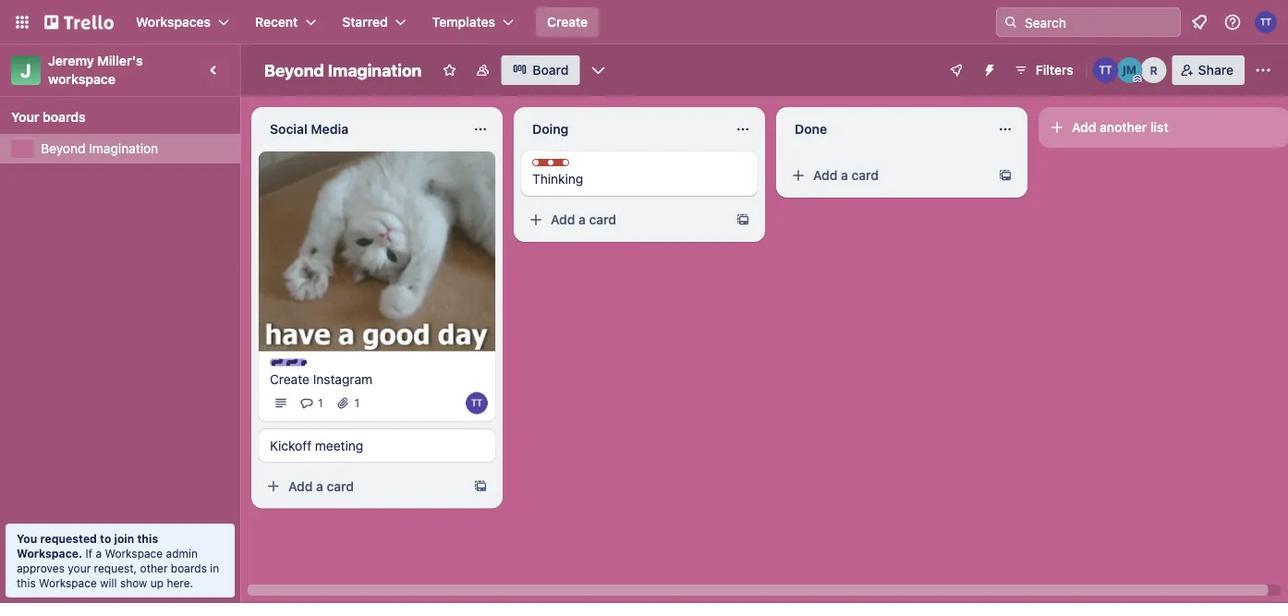 Task type: describe. For each thing, give the bounding box(es) containing it.
Doing text field
[[521, 115, 725, 144]]

workspaces
[[136, 14, 211, 30]]

thoughts thinking
[[532, 160, 602, 187]]

show menu image
[[1254, 61, 1273, 80]]

list
[[1151, 120, 1169, 135]]

add a card for social media
[[288, 479, 354, 494]]

request,
[[94, 562, 137, 575]]

beyond imagination link
[[41, 140, 229, 158]]

power ups image
[[949, 63, 964, 78]]

a inside if a workspace admin approves your request, other boards in this workspace will show up here.
[[96, 547, 102, 560]]

add for done
[[813, 168, 838, 183]]

jeremy
[[48, 53, 94, 68]]

show
[[120, 577, 147, 590]]

another
[[1100, 120, 1148, 135]]

admin
[[166, 547, 198, 560]]

open information menu image
[[1224, 13, 1242, 31]]

thinking
[[532, 171, 584, 187]]

star or unstar board image
[[442, 63, 457, 78]]

2 1 from the left
[[355, 397, 360, 410]]

add for doing
[[551, 212, 575, 227]]

create from template… image for social media
[[473, 479, 488, 494]]

card for done
[[852, 168, 879, 183]]

filters button
[[1008, 55, 1079, 85]]

add another list
[[1072, 120, 1169, 135]]

1 1 from the left
[[318, 397, 323, 410]]

customize views image
[[589, 61, 608, 80]]

r button
[[1141, 57, 1167, 83]]

add left another
[[1072, 120, 1097, 135]]

in
[[210, 562, 219, 575]]

Search field
[[1019, 8, 1180, 36]]

starred button
[[331, 7, 418, 37]]

rubyanndersson (rubyanndersson) image
[[1141, 57, 1167, 83]]

create instagram
[[270, 372, 373, 387]]

instagram
[[313, 372, 373, 387]]

your
[[68, 562, 91, 575]]

if
[[85, 547, 92, 560]]

miller's
[[97, 53, 143, 68]]

add a card button for social media
[[259, 472, 466, 501]]

1 vertical spatial beyond
[[41, 141, 86, 156]]

Social Media text field
[[259, 115, 462, 144]]

meeting
[[315, 438, 364, 453]]

templates
[[432, 14, 496, 30]]

workspace navigation collapse icon image
[[202, 57, 227, 83]]

this member is an admin of this board. image
[[1134, 75, 1142, 83]]

templates button
[[421, 7, 525, 37]]

recent
[[255, 14, 298, 30]]

your boards
[[11, 110, 86, 125]]

thinking link
[[532, 170, 747, 189]]

social media
[[270, 122, 349, 137]]

back to home image
[[44, 7, 114, 37]]

0 horizontal spatial imagination
[[89, 141, 158, 156]]

0 notifications image
[[1189, 11, 1211, 33]]

if a workspace admin approves your request, other boards in this workspace will show up here.
[[17, 547, 219, 590]]

your boards with 1 items element
[[11, 106, 220, 128]]

beyond imagination inside text box
[[264, 60, 422, 80]]



Task type: vqa. For each thing, say whether or not it's contained in the screenshot.
'Our Team Organizes Everything Here.' text box on the bottom of page
no



Task type: locate. For each thing, give the bounding box(es) containing it.
color: purple, title: none image
[[270, 359, 307, 366]]

create down the color: purple, title: none icon
[[270, 372, 310, 387]]

add a card button
[[784, 161, 991, 190], [521, 205, 728, 235], [259, 472, 466, 501]]

beyond imagination down starred
[[264, 60, 422, 80]]

approves
[[17, 562, 65, 575]]

kickoff meeting link
[[270, 437, 484, 455]]

beyond
[[264, 60, 324, 80], [41, 141, 86, 156]]

imagination down your boards with 1 items element
[[89, 141, 158, 156]]

1 horizontal spatial workspace
[[105, 547, 163, 560]]

here.
[[167, 577, 193, 590]]

workspace
[[105, 547, 163, 560], [39, 577, 97, 590]]

0 horizontal spatial beyond imagination
[[41, 141, 158, 156]]

add a card for doing
[[551, 212, 617, 227]]

add down thinking on the left of the page
[[551, 212, 575, 227]]

automation image
[[975, 55, 1001, 81]]

1 vertical spatial this
[[17, 577, 36, 590]]

0 vertical spatial beyond imagination
[[264, 60, 422, 80]]

add down "kickoff"
[[288, 479, 313, 494]]

add a card down kickoff meeting
[[288, 479, 354, 494]]

0 vertical spatial workspace
[[105, 547, 163, 560]]

1 horizontal spatial create from template… image
[[736, 213, 751, 227]]

workspaces button
[[125, 7, 240, 37]]

create from template… image for doing
[[736, 213, 751, 227]]

1 horizontal spatial beyond imagination
[[264, 60, 422, 80]]

0 horizontal spatial 1
[[318, 397, 323, 410]]

imagination inside text box
[[328, 60, 422, 80]]

2 vertical spatial create from template… image
[[473, 479, 488, 494]]

0 horizontal spatial boards
[[43, 110, 86, 125]]

media
[[311, 122, 349, 137]]

add another list button
[[1039, 107, 1289, 148]]

boards right your
[[43, 110, 86, 125]]

2 horizontal spatial add a card button
[[784, 161, 991, 190]]

1 vertical spatial create from template… image
[[736, 213, 751, 227]]

card down thinking link
[[589, 212, 617, 227]]

you requested to join this workspace.
[[17, 532, 158, 560]]

1 vertical spatial terry turtle (terryturtle) image
[[466, 392, 488, 415]]

beyond inside text box
[[264, 60, 324, 80]]

join
[[114, 532, 134, 545]]

0 horizontal spatial card
[[327, 479, 354, 494]]

2 vertical spatial add a card button
[[259, 472, 466, 501]]

workspace.
[[17, 547, 82, 560]]

1 vertical spatial add a card button
[[521, 205, 728, 235]]

1 vertical spatial boards
[[171, 562, 207, 575]]

1 vertical spatial card
[[589, 212, 617, 227]]

1 vertical spatial imagination
[[89, 141, 158, 156]]

share
[[1199, 62, 1234, 78]]

this down approves
[[17, 577, 36, 590]]

1 vertical spatial add a card
[[551, 212, 617, 227]]

0 horizontal spatial beyond
[[41, 141, 86, 156]]

create for create
[[547, 14, 588, 30]]

1
[[318, 397, 323, 410], [355, 397, 360, 410]]

this inside if a workspace admin approves your request, other boards in this workspace will show up here.
[[17, 577, 36, 590]]

1 horizontal spatial create
[[547, 14, 588, 30]]

card for social media
[[327, 479, 354, 494]]

1 horizontal spatial beyond
[[264, 60, 324, 80]]

boards inside if a workspace admin approves your request, other boards in this workspace will show up here.
[[171, 562, 207, 575]]

other
[[140, 562, 168, 575]]

board link
[[501, 55, 580, 85]]

beyond imagination down your boards with 1 items element
[[41, 141, 158, 156]]

a for social media
[[316, 479, 323, 494]]

a right if
[[96, 547, 102, 560]]

add
[[1072, 120, 1097, 135], [813, 168, 838, 183], [551, 212, 575, 227], [288, 479, 313, 494]]

create for create instagram
[[270, 372, 310, 387]]

add a card button down thinking link
[[521, 205, 728, 235]]

add a card down done
[[813, 168, 879, 183]]

color: bold red, title: "thoughts" element
[[532, 159, 602, 173]]

0 vertical spatial create from template… image
[[998, 168, 1013, 183]]

you
[[17, 532, 37, 545]]

up
[[150, 577, 164, 590]]

0 vertical spatial terry turtle (terryturtle) image
[[1255, 11, 1278, 33]]

workspace visible image
[[476, 63, 490, 78]]

beyond down recent dropdown button
[[264, 60, 324, 80]]

board
[[533, 62, 569, 78]]

0 horizontal spatial add a card
[[288, 479, 354, 494]]

1 vertical spatial create
[[270, 372, 310, 387]]

add a card button down "done" text field
[[784, 161, 991, 190]]

0 horizontal spatial this
[[17, 577, 36, 590]]

1 horizontal spatial terry turtle (terryturtle) image
[[1255, 11, 1278, 33]]

imagination
[[328, 60, 422, 80], [89, 141, 158, 156]]

0 horizontal spatial create from template… image
[[473, 479, 488, 494]]

0 vertical spatial add a card
[[813, 168, 879, 183]]

2 vertical spatial add a card
[[288, 479, 354, 494]]

r
[[1150, 64, 1158, 77]]

workspace down join
[[105, 547, 163, 560]]

this right join
[[137, 532, 158, 545]]

1 horizontal spatial 1
[[355, 397, 360, 410]]

add a card button for doing
[[521, 205, 728, 235]]

1 horizontal spatial imagination
[[328, 60, 422, 80]]

2 vertical spatial card
[[327, 479, 354, 494]]

add a card down thinking on the left of the page
[[551, 212, 617, 227]]

a for doing
[[579, 212, 586, 227]]

terry turtle (terryturtle) image
[[1093, 57, 1119, 83]]

0 vertical spatial card
[[852, 168, 879, 183]]

1 horizontal spatial boards
[[171, 562, 207, 575]]

filters
[[1036, 62, 1074, 78]]

create from template… image for done
[[998, 168, 1013, 183]]

j
[[21, 59, 31, 81]]

0 vertical spatial this
[[137, 532, 158, 545]]

card down "done" text field
[[852, 168, 879, 183]]

create instagram link
[[270, 370, 484, 389]]

0 vertical spatial add a card button
[[784, 161, 991, 190]]

create inside button
[[547, 14, 588, 30]]

a down "done" text field
[[841, 168, 849, 183]]

starred
[[342, 14, 388, 30]]

2 horizontal spatial card
[[852, 168, 879, 183]]

Board name text field
[[255, 55, 431, 85]]

create button
[[536, 7, 599, 37]]

0 vertical spatial imagination
[[328, 60, 422, 80]]

beyond imagination
[[264, 60, 422, 80], [41, 141, 158, 156]]

this
[[137, 532, 158, 545], [17, 577, 36, 590]]

0 horizontal spatial create
[[270, 372, 310, 387]]

done
[[795, 122, 827, 137]]

add down done
[[813, 168, 838, 183]]

recent button
[[244, 7, 328, 37]]

terry turtle (terryturtle) image inside primary element
[[1255, 11, 1278, 33]]

1 down instagram
[[355, 397, 360, 410]]

primary element
[[0, 0, 1289, 44]]

create inside "link"
[[270, 372, 310, 387]]

thoughts
[[551, 160, 602, 173]]

requested
[[40, 532, 97, 545]]

add a card for done
[[813, 168, 879, 183]]

add a card button down 'kickoff meeting' link
[[259, 472, 466, 501]]

card
[[852, 168, 879, 183], [589, 212, 617, 227], [327, 479, 354, 494]]

jeremy miller's workspace
[[48, 53, 146, 87]]

1 horizontal spatial add a card button
[[521, 205, 728, 235]]

a down kickoff meeting
[[316, 479, 323, 494]]

a for done
[[841, 168, 849, 183]]

0 horizontal spatial terry turtle (terryturtle) image
[[466, 392, 488, 415]]

Done text field
[[784, 115, 987, 144]]

0 horizontal spatial add a card button
[[259, 472, 466, 501]]

create from template… image
[[998, 168, 1013, 183], [736, 213, 751, 227], [473, 479, 488, 494]]

imagination down starred popup button
[[328, 60, 422, 80]]

this inside "you requested to join this workspace."
[[137, 532, 158, 545]]

0 vertical spatial beyond
[[264, 60, 324, 80]]

add a card button for done
[[784, 161, 991, 190]]

create up 'board'
[[547, 14, 588, 30]]

social
[[270, 122, 308, 137]]

0 vertical spatial create
[[547, 14, 588, 30]]

2 horizontal spatial add a card
[[813, 168, 879, 183]]

boards down "admin"
[[171, 562, 207, 575]]

1 vertical spatial beyond imagination
[[41, 141, 158, 156]]

search image
[[1004, 15, 1019, 30]]

your
[[11, 110, 39, 125]]

kickoff meeting
[[270, 438, 364, 453]]

to
[[100, 532, 111, 545]]

workspace
[[48, 72, 116, 87]]

kickoff
[[270, 438, 312, 453]]

card down 'meeting'
[[327, 479, 354, 494]]

2 horizontal spatial create from template… image
[[998, 168, 1013, 183]]

1 horizontal spatial this
[[137, 532, 158, 545]]

terry turtle (terryturtle) image
[[1255, 11, 1278, 33], [466, 392, 488, 415]]

a
[[841, 168, 849, 183], [579, 212, 586, 227], [316, 479, 323, 494], [96, 547, 102, 560]]

doing
[[532, 122, 569, 137]]

1 horizontal spatial add a card
[[551, 212, 617, 227]]

workspace down your
[[39, 577, 97, 590]]

boards
[[43, 110, 86, 125], [171, 562, 207, 575]]

create
[[547, 14, 588, 30], [270, 372, 310, 387]]

1 horizontal spatial card
[[589, 212, 617, 227]]

1 down the create instagram
[[318, 397, 323, 410]]

jeremy miller (jeremymiller198) image
[[1117, 57, 1143, 83]]

a down thinking on the left of the page
[[579, 212, 586, 227]]

0 horizontal spatial workspace
[[39, 577, 97, 590]]

beyond down the your boards
[[41, 141, 86, 156]]

will
[[100, 577, 117, 590]]

share button
[[1173, 55, 1245, 85]]

1 vertical spatial workspace
[[39, 577, 97, 590]]

0 vertical spatial boards
[[43, 110, 86, 125]]

add for social media
[[288, 479, 313, 494]]

add a card
[[813, 168, 879, 183], [551, 212, 617, 227], [288, 479, 354, 494]]

card for doing
[[589, 212, 617, 227]]



